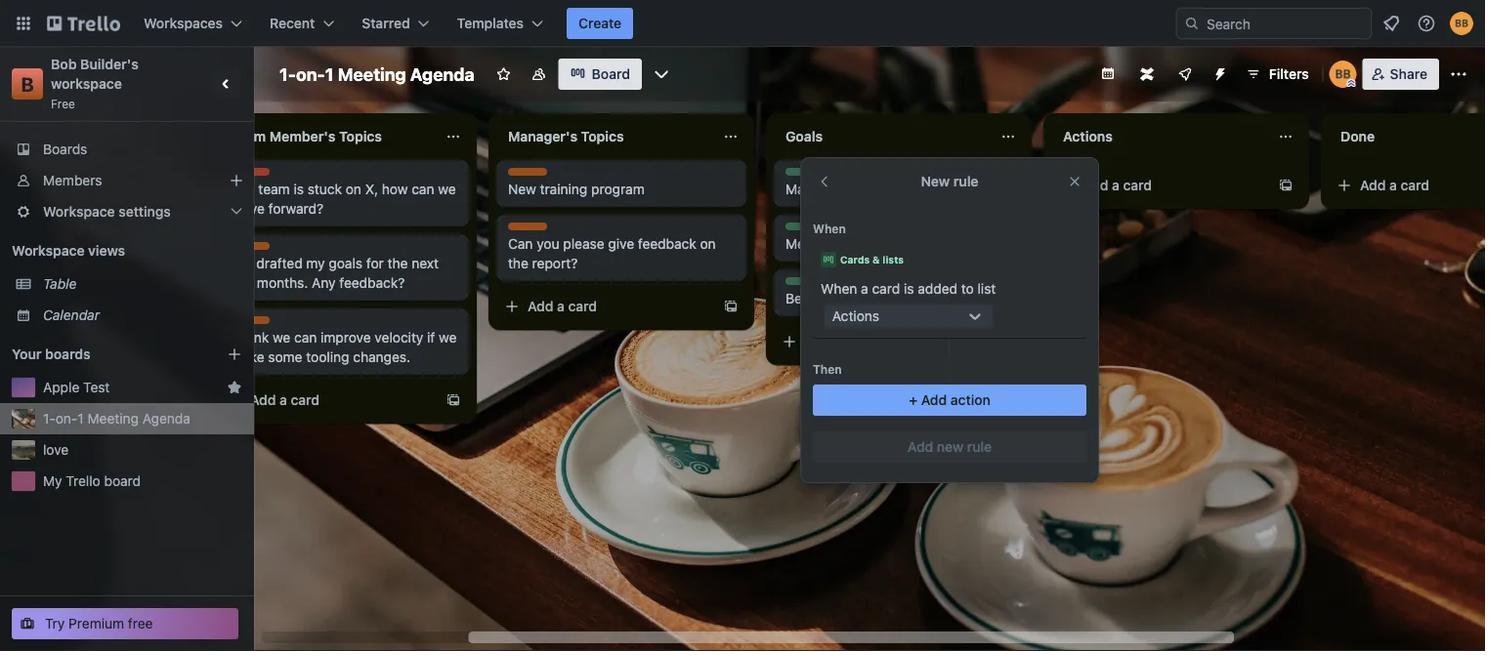Task type: locate. For each thing, give the bounding box(es) containing it.
1 horizontal spatial meeting
[[338, 64, 406, 85]]

Team Member's Topics text field
[[219, 121, 434, 152]]

goal inside goal best practice blog
[[786, 279, 812, 292]]

on left x,
[[346, 181, 362, 197]]

switch to… image
[[14, 14, 33, 33]]

1 vertical spatial agenda
[[142, 411, 190, 427]]

the down can
[[508, 256, 529, 272]]

0 vertical spatial workspace
[[43, 204, 115, 220]]

a for "add a card" button under done text box
[[1390, 177, 1398, 194]]

rule right the new
[[968, 439, 992, 456]]

rule right chaos
[[954, 174, 979, 190]]

discuss inside discuss can you please give feedback on the report?
[[508, 224, 553, 238]]

create from template… image
[[1279, 178, 1294, 194], [446, 393, 461, 409]]

1 down the apple test
[[78, 411, 84, 427]]

any
[[312, 275, 336, 291]]

new rule
[[921, 174, 979, 190]]

bob builder (bobbuilder40) image
[[1330, 61, 1357, 88]]

calendar power-up image
[[1100, 65, 1116, 81]]

add board image
[[227, 347, 242, 363]]

is right blog
[[904, 281, 914, 297]]

add down report? on the top of page
[[528, 299, 554, 315]]

workspace
[[51, 76, 122, 92]]

0 vertical spatial when
[[813, 222, 846, 236]]

add a card down actions text box at the right top of page
[[1083, 177, 1152, 194]]

color: orange, title: "discuss" element up report? on the top of page
[[508, 223, 553, 238]]

1 vertical spatial workspace
[[12, 243, 85, 259]]

color: green, title: "goal" element down 'goals'
[[786, 168, 825, 183]]

0 vertical spatial on
[[346, 181, 362, 197]]

the
[[231, 181, 255, 197]]

color: green, title: "goal" element down manage
[[786, 223, 825, 238]]

board
[[104, 474, 141, 490]]

a
[[1112, 177, 1120, 194], [1390, 177, 1398, 194], [861, 281, 869, 297], [557, 299, 565, 315], [835, 334, 842, 350], [280, 392, 287, 409]]

board
[[592, 66, 630, 82]]

1-on-1 meeting agenda down starred at the top
[[280, 64, 475, 85]]

on right feedback
[[700, 236, 716, 252]]

discuss down manager's
[[508, 169, 553, 183]]

add a card button
[[1052, 170, 1271, 201], [1329, 170, 1486, 201], [497, 291, 716, 323], [774, 326, 993, 358], [219, 385, 438, 416]]

add a card button down can you please give feedback on the report? link
[[497, 291, 716, 323]]

workspace navigation collapse icon image
[[213, 70, 240, 98]]

0 horizontal spatial 1-
[[43, 411, 56, 427]]

we
[[438, 181, 456, 197], [273, 330, 291, 346], [439, 330, 457, 346]]

color: green, title: "goal" element
[[786, 168, 825, 183], [786, 223, 825, 238], [786, 278, 825, 292]]

add a card button down tooling on the bottom of page
[[219, 385, 438, 416]]

done
[[1341, 129, 1375, 145]]

add inside button
[[908, 439, 934, 456]]

agenda
[[410, 64, 475, 85], [142, 411, 190, 427]]

trello
[[66, 474, 100, 490]]

0 horizontal spatial meeting
[[87, 411, 139, 427]]

1 vertical spatial discuss
[[508, 224, 553, 238]]

goal inside goal mentor another developer
[[786, 224, 812, 238]]

meeting down the test
[[87, 411, 139, 427]]

goal
[[786, 169, 812, 183], [786, 224, 812, 238], [786, 279, 812, 292]]

+
[[909, 392, 918, 409]]

1 vertical spatial on-
[[56, 411, 78, 427]]

2 vertical spatial goal
[[786, 279, 812, 292]]

1 horizontal spatial the
[[508, 256, 529, 272]]

a up the then
[[835, 334, 842, 350]]

0 horizontal spatial actions
[[833, 308, 880, 325]]

months.
[[257, 275, 308, 291]]

automation image
[[1205, 59, 1232, 86]]

can right how
[[412, 181, 435, 197]]

agenda left star or unstar board 'icon'
[[410, 64, 475, 85]]

1 the from the left
[[388, 256, 408, 272]]

1 vertical spatial color: orange, title: "discuss" element
[[508, 223, 553, 238]]

1 color: orange, title: "discuss" element from the top
[[508, 168, 553, 183]]

add new rule button
[[813, 432, 1087, 463]]

1 horizontal spatial can
[[412, 181, 435, 197]]

workspace for workspace views
[[12, 243, 85, 259]]

workspace up table
[[12, 243, 85, 259]]

apple test
[[43, 380, 110, 396]]

love link
[[43, 441, 242, 460]]

new right chaos
[[921, 174, 950, 190]]

templates
[[457, 15, 524, 31]]

0 vertical spatial 1-on-1 meeting agenda
[[280, 64, 475, 85]]

color: green, title: "goal" element for mentor
[[786, 223, 825, 238]]

0 horizontal spatial agenda
[[142, 411, 190, 427]]

0 vertical spatial 1
[[325, 64, 334, 85]]

power ups image
[[1178, 66, 1193, 82]]

members
[[43, 173, 102, 189]]

action
[[951, 392, 991, 409]]

add a card for goals
[[805, 334, 875, 350]]

mentor another developer link
[[786, 235, 1013, 254]]

team
[[231, 129, 266, 145]]

0 vertical spatial create from template… image
[[1279, 178, 1294, 194]]

apple test link
[[43, 378, 219, 398]]

0 vertical spatial meeting
[[338, 64, 406, 85]]

1-on-1 meeting agenda down apple test link
[[43, 411, 190, 427]]

on-
[[296, 64, 325, 85], [56, 411, 78, 427]]

1 down recent popup button
[[325, 64, 334, 85]]

add a card down done text box
[[1361, 177, 1430, 194]]

customize views image
[[652, 65, 671, 84]]

when down cards
[[821, 281, 858, 297]]

free
[[51, 97, 75, 110]]

we right 'if' in the bottom left of the page
[[439, 330, 457, 346]]

0 vertical spatial on-
[[296, 64, 325, 85]]

workspace settings button
[[0, 196, 254, 228]]

on inside the team is stuck on x, how can we move forward?
[[346, 181, 362, 197]]

goal down "mentor"
[[786, 279, 812, 292]]

goal down 'goals'
[[786, 169, 812, 183]]

add a card button down blog
[[774, 326, 993, 358]]

Manager's Topics text field
[[497, 121, 712, 152]]

a down report? on the top of page
[[557, 299, 565, 315]]

1 vertical spatial 1-on-1 meeting agenda
[[43, 411, 190, 427]]

is inside the team is stuck on x, how can we move forward?
[[294, 181, 304, 197]]

time
[[840, 181, 867, 197]]

create from template… image
[[723, 299, 739, 315], [1001, 334, 1017, 350]]

3 goal from the top
[[786, 279, 812, 292]]

when up "mentor"
[[813, 222, 846, 236]]

next
[[412, 256, 439, 272]]

add new rule
[[908, 439, 992, 456]]

create from template… image for actions
[[1279, 178, 1294, 194]]

new left training
[[508, 181, 536, 197]]

add a card down report? on the top of page
[[528, 299, 597, 315]]

1 vertical spatial is
[[904, 281, 914, 297]]

2 vertical spatial color: green, title: "goal" element
[[786, 278, 825, 292]]

color: green, title: "goal" element down "mentor"
[[786, 278, 825, 292]]

report?
[[532, 256, 578, 272]]

0 horizontal spatial on-
[[56, 411, 78, 427]]

the team is stuck on x, how can we move forward?
[[231, 181, 456, 217]]

goal inside goal manage time chaos
[[786, 169, 812, 183]]

color: orange, title: "discuss" element down manager's
[[508, 168, 553, 183]]

table link
[[43, 275, 242, 294]]

0 vertical spatial discuss
[[508, 169, 553, 183]]

1 horizontal spatial 1-on-1 meeting agenda
[[280, 64, 475, 85]]

share button
[[1363, 59, 1440, 90]]

program
[[591, 181, 645, 197]]

1-
[[280, 64, 296, 85], [43, 411, 56, 427]]

1 vertical spatial create from template… image
[[1001, 334, 1017, 350]]

0 horizontal spatial create from template… image
[[723, 299, 739, 315]]

add down actions text box at the right top of page
[[1083, 177, 1109, 194]]

please
[[563, 236, 605, 252]]

actions inside text box
[[1063, 129, 1113, 145]]

color: green, title: "goal" element for best
[[786, 278, 825, 292]]

1 vertical spatial create from template… image
[[446, 393, 461, 409]]

give
[[608, 236, 634, 252]]

1 topics from the left
[[339, 129, 382, 145]]

1 horizontal spatial on-
[[296, 64, 325, 85]]

we right how
[[438, 181, 456, 197]]

2 goal from the top
[[786, 224, 812, 238]]

1-on-1 meeting agenda inside 'text field'
[[280, 64, 475, 85]]

meeting
[[338, 64, 406, 85], [87, 411, 139, 427]]

cards & lists
[[841, 254, 904, 265]]

filters button
[[1240, 59, 1315, 90]]

1 horizontal spatial 1-
[[280, 64, 296, 85]]

calendar
[[43, 307, 100, 324]]

topics up discuss new training program
[[581, 129, 624, 145]]

goals
[[329, 256, 363, 272]]

0 horizontal spatial 1-on-1 meeting agenda
[[43, 411, 190, 427]]

meeting down starred at the top
[[338, 64, 406, 85]]

0 horizontal spatial the
[[388, 256, 408, 272]]

new training program link
[[508, 180, 735, 199]]

1 discuss from the top
[[508, 169, 553, 183]]

3 color: green, title: "goal" element from the top
[[786, 278, 825, 292]]

1 vertical spatial goal
[[786, 224, 812, 238]]

add
[[1083, 177, 1109, 194], [1361, 177, 1387, 194], [528, 299, 554, 315], [805, 334, 831, 350], [250, 392, 276, 409], [922, 392, 947, 409], [908, 439, 934, 456]]

agenda inside 'text field'
[[410, 64, 475, 85]]

new inside discuss new training program
[[508, 181, 536, 197]]

1 horizontal spatial create from template… image
[[1001, 334, 1017, 350]]

1 horizontal spatial on
[[700, 236, 716, 252]]

2 the from the left
[[508, 256, 529, 272]]

manager's topics
[[508, 129, 624, 145]]

the
[[388, 256, 408, 272], [508, 256, 529, 272]]

on- down apple
[[56, 411, 78, 427]]

can inside the team is stuck on x, how can we move forward?
[[412, 181, 435, 197]]

bob builder (bobbuilder40) image
[[1451, 12, 1474, 35]]

1 horizontal spatial topics
[[581, 129, 624, 145]]

open information menu image
[[1417, 14, 1437, 33]]

confluence icon image
[[1140, 67, 1154, 81]]

1 horizontal spatial is
[[904, 281, 914, 297]]

1- up love
[[43, 411, 56, 427]]

0 vertical spatial create from template… image
[[723, 299, 739, 315]]

0 vertical spatial color: green, title: "goal" element
[[786, 168, 825, 183]]

workspace down members
[[43, 204, 115, 220]]

x,
[[365, 181, 378, 197]]

the right for at the left of the page
[[388, 256, 408, 272]]

1 vertical spatial 1
[[78, 411, 84, 427]]

a for can you please give feedback on the report?'s "add a card" button
[[557, 299, 565, 315]]

0 vertical spatial agenda
[[410, 64, 475, 85]]

+ add action
[[909, 392, 991, 409]]

calendar link
[[43, 306, 242, 325]]

discuss
[[508, 169, 553, 183], [508, 224, 553, 238]]

0 horizontal spatial on
[[346, 181, 362, 197]]

1 vertical spatial meeting
[[87, 411, 139, 427]]

1-on-1 meeting agenda link
[[43, 410, 242, 429]]

1 vertical spatial rule
[[968, 439, 992, 456]]

card down actions text box at the right top of page
[[1124, 177, 1152, 194]]

1-on-1 meeting agenda
[[280, 64, 475, 85], [43, 411, 190, 427]]

goal down manage
[[786, 224, 812, 238]]

0 vertical spatial is
[[294, 181, 304, 197]]

show menu image
[[1450, 65, 1469, 84]]

1 vertical spatial 1-
[[43, 411, 56, 427]]

actions down practice
[[833, 308, 880, 325]]

0 vertical spatial 1-
[[280, 64, 296, 85]]

Actions text field
[[1052, 121, 1267, 152]]

1 horizontal spatial 1
[[325, 64, 334, 85]]

card down report? on the top of page
[[568, 299, 597, 315]]

1 inside 'text field'
[[325, 64, 334, 85]]

2 color: orange, title: "discuss" element from the top
[[508, 223, 553, 238]]

discuss inside discuss new training program
[[508, 169, 553, 183]]

apple
[[43, 380, 79, 396]]

0 horizontal spatial topics
[[339, 129, 382, 145]]

workspace inside dropdown button
[[43, 204, 115, 220]]

discuss for can
[[508, 224, 553, 238]]

changes.
[[353, 349, 411, 366]]

topics up x,
[[339, 129, 382, 145]]

0 vertical spatial goal
[[786, 169, 812, 183]]

is up forward?
[[294, 181, 304, 197]]

0 horizontal spatial is
[[294, 181, 304, 197]]

when a card is added to list
[[821, 281, 996, 297]]

discuss up report? on the top of page
[[508, 224, 553, 238]]

add a card up the then
[[805, 334, 875, 350]]

0 vertical spatial color: orange, title: "discuss" element
[[508, 168, 553, 183]]

on- down recent popup button
[[296, 64, 325, 85]]

1 goal from the top
[[786, 169, 812, 183]]

2 discuss from the top
[[508, 224, 553, 238]]

0 vertical spatial actions
[[1063, 129, 1113, 145]]

1 vertical spatial can
[[294, 330, 317, 346]]

1 horizontal spatial actions
[[1063, 129, 1113, 145]]

0 horizontal spatial create from template… image
[[446, 393, 461, 409]]

can up the some at the left
[[294, 330, 317, 346]]

my trello board link
[[43, 472, 242, 492]]

team member's topics
[[231, 129, 382, 145]]

1 vertical spatial color: green, title: "goal" element
[[786, 223, 825, 238]]

1 horizontal spatial agenda
[[410, 64, 475, 85]]

added
[[918, 281, 958, 297]]

0 horizontal spatial can
[[294, 330, 317, 346]]

0 vertical spatial can
[[412, 181, 435, 197]]

templates button
[[445, 8, 555, 39]]

agenda up love link
[[142, 411, 190, 427]]

1 vertical spatial when
[[821, 281, 858, 297]]

color: orange, title: "discuss" element for new
[[508, 168, 553, 183]]

2 color: green, title: "goal" element from the top
[[786, 223, 825, 238]]

1 vertical spatial on
[[700, 236, 716, 252]]

a down done text box
[[1390, 177, 1398, 194]]

0 horizontal spatial new
[[508, 181, 536, 197]]

board link
[[559, 59, 642, 90]]

add left the new
[[908, 439, 934, 456]]

add a card down the some at the left
[[250, 392, 320, 409]]

new
[[921, 174, 950, 190], [508, 181, 536, 197]]

actions down calendar power-up image on the right of the page
[[1063, 129, 1113, 145]]

feedback
[[638, 236, 697, 252]]

i've
[[231, 256, 253, 272]]

color: orange, title: "discuss" element
[[508, 168, 553, 183], [508, 223, 553, 238]]

add a card
[[1083, 177, 1152, 194], [1361, 177, 1430, 194], [528, 299, 597, 315], [805, 334, 875, 350], [250, 392, 320, 409]]

1 color: green, title: "goal" element from the top
[[786, 168, 825, 183]]

on inside discuss can you please give feedback on the report?
[[700, 236, 716, 252]]

1- down recent
[[280, 64, 296, 85]]

1 horizontal spatial create from template… image
[[1279, 178, 1294, 194]]

rule inside button
[[968, 439, 992, 456]]

a down actions text box at the right top of page
[[1112, 177, 1120, 194]]

your boards with 4 items element
[[12, 343, 197, 367]]

add a card button for i've drafted my goals for the next few months. any feedback?
[[219, 385, 438, 416]]



Task type: describe. For each thing, give the bounding box(es) containing it.
try premium free
[[45, 616, 153, 632]]

if
[[427, 330, 435, 346]]

a for "add a card" button for mentor another developer
[[835, 334, 842, 350]]

make
[[231, 349, 264, 366]]

think
[[238, 330, 269, 346]]

star or unstar board image
[[496, 66, 512, 82]]

practice
[[818, 291, 869, 307]]

create from template… image for can you please give feedback on the report?
[[723, 299, 739, 315]]

boards
[[43, 141, 87, 157]]

mentor
[[786, 236, 831, 252]]

stuck
[[308, 181, 342, 197]]

my
[[43, 474, 62, 490]]

the inside i've drafted my goals for the next few months. any feedback?
[[388, 256, 408, 272]]

Done text field
[[1329, 121, 1486, 152]]

starred
[[362, 15, 410, 31]]

add up the then
[[805, 334, 831, 350]]

when for when a card is added to list
[[821, 281, 858, 297]]

a for "add a card" button below actions text box at the right top of page
[[1112, 177, 1120, 194]]

i
[[231, 330, 234, 346]]

1- inside 'text field'
[[280, 64, 296, 85]]

can you please give feedback on the report? link
[[508, 235, 735, 274]]

we up the some at the left
[[273, 330, 291, 346]]

recent
[[270, 15, 315, 31]]

i think we can improve velocity if we make some tooling changes. link
[[231, 328, 457, 368]]

add down "done"
[[1361, 177, 1387, 194]]

discuss for new
[[508, 169, 553, 183]]

add a card button down done text box
[[1329, 170, 1486, 201]]

boards
[[45, 347, 91, 363]]

card down the some at the left
[[291, 392, 320, 409]]

search image
[[1185, 16, 1200, 31]]

workspace visible image
[[531, 66, 547, 82]]

few
[[231, 275, 253, 291]]

forward?
[[268, 201, 324, 217]]

builder's
[[80, 56, 139, 72]]

create
[[579, 15, 622, 31]]

add right +
[[922, 392, 947, 409]]

goal manage time chaos
[[786, 169, 909, 197]]

share
[[1391, 66, 1428, 82]]

chaos
[[871, 181, 909, 197]]

best
[[786, 291, 814, 307]]

team
[[258, 181, 290, 197]]

free
[[128, 616, 153, 632]]

can inside i think we can improve velocity if we make some tooling changes.
[[294, 330, 317, 346]]

you
[[537, 236, 560, 252]]

my trello board
[[43, 474, 141, 490]]

training
[[540, 181, 588, 197]]

1 horizontal spatial new
[[921, 174, 950, 190]]

for
[[366, 256, 384, 272]]

Search field
[[1200, 9, 1371, 38]]

card down practice
[[846, 334, 875, 350]]

Goals text field
[[774, 121, 989, 152]]

Board name text field
[[270, 59, 485, 90]]

discuss new training program
[[508, 169, 645, 197]]

developer
[[887, 236, 950, 252]]

cards
[[841, 254, 870, 265]]

best practice blog link
[[786, 289, 1013, 309]]

settings
[[119, 204, 171, 220]]

workspace settings
[[43, 204, 171, 220]]

try premium free button
[[12, 609, 239, 640]]

b link
[[12, 68, 43, 100]]

goal for manage
[[786, 169, 812, 183]]

filters
[[1270, 66, 1310, 82]]

premium
[[69, 616, 124, 632]]

starred icon image
[[227, 380, 242, 396]]

boards link
[[0, 134, 254, 165]]

then
[[813, 363, 842, 376]]

2 topics from the left
[[581, 129, 624, 145]]

feedback?
[[340, 275, 405, 291]]

on- inside 'text field'
[[296, 64, 325, 85]]

love
[[43, 442, 69, 458]]

workspace for workspace settings
[[43, 204, 115, 220]]

manage time chaos link
[[786, 180, 1013, 199]]

lists
[[883, 254, 904, 265]]

card down done text box
[[1401, 177, 1430, 194]]

manage
[[786, 181, 836, 197]]

0 horizontal spatial 1
[[78, 411, 84, 427]]

drafted
[[256, 256, 303, 272]]

goal for mentor
[[786, 224, 812, 238]]

0 notifications image
[[1380, 12, 1404, 35]]

color: orange, title: "discuss" element for can
[[508, 223, 553, 238]]

bob
[[51, 56, 77, 72]]

add a card button for mentor another developer
[[774, 326, 993, 358]]

create from template… image for mentor another developer
[[1001, 334, 1017, 350]]

a down the some at the left
[[280, 392, 287, 409]]

how
[[382, 181, 408, 197]]

list
[[978, 281, 996, 297]]

to
[[962, 281, 974, 297]]

bob builder's workspace free
[[51, 56, 142, 110]]

add a card for manager's topics
[[528, 299, 597, 315]]

tooling
[[306, 349, 349, 366]]

table
[[43, 276, 77, 292]]

the inside discuss can you please give feedback on the report?
[[508, 256, 529, 272]]

create from template… image for team member's topics
[[446, 393, 461, 409]]

primary element
[[0, 0, 1486, 47]]

a left blog
[[861, 281, 869, 297]]

recent button
[[258, 8, 346, 39]]

bob builder's workspace link
[[51, 56, 142, 92]]

workspaces
[[144, 15, 223, 31]]

this member is an admin of this board. image
[[1348, 79, 1356, 88]]

workspace views
[[12, 243, 125, 259]]

back to home image
[[47, 8, 120, 39]]

move
[[231, 201, 265, 217]]

add right starred icon
[[250, 392, 276, 409]]

velocity
[[375, 330, 424, 346]]

i've drafted my goals for the next few months. any feedback? link
[[231, 254, 457, 293]]

the team is stuck on x, how can we move forward? link
[[231, 180, 457, 219]]

add a card for actions
[[1083, 177, 1152, 194]]

when for when
[[813, 222, 846, 236]]

0 vertical spatial rule
[[954, 174, 979, 190]]

add a card button down actions text box at the right top of page
[[1052, 170, 1271, 201]]

discuss can you please give feedback on the report?
[[508, 224, 716, 272]]

color: green, title: "goal" element for manage
[[786, 168, 825, 183]]

starred button
[[350, 8, 442, 39]]

some
[[268, 349, 303, 366]]

your
[[12, 347, 42, 363]]

meeting inside 'text field'
[[338, 64, 406, 85]]

create button
[[567, 8, 634, 39]]

goal for best
[[786, 279, 812, 292]]

card down lists
[[872, 281, 900, 297]]

another
[[835, 236, 883, 252]]

we inside the team is stuck on x, how can we move forward?
[[438, 181, 456, 197]]

add a card button for can you please give feedback on the report?
[[497, 291, 716, 323]]

workspaces button
[[132, 8, 254, 39]]

&
[[873, 254, 880, 265]]

1 vertical spatial actions
[[833, 308, 880, 325]]

manager's
[[508, 129, 578, 145]]

goal best practice blog
[[786, 279, 901, 307]]

test
[[83, 380, 110, 396]]



Task type: vqa. For each thing, say whether or not it's contained in the screenshot.
the Team Member's Topics text field
yes



